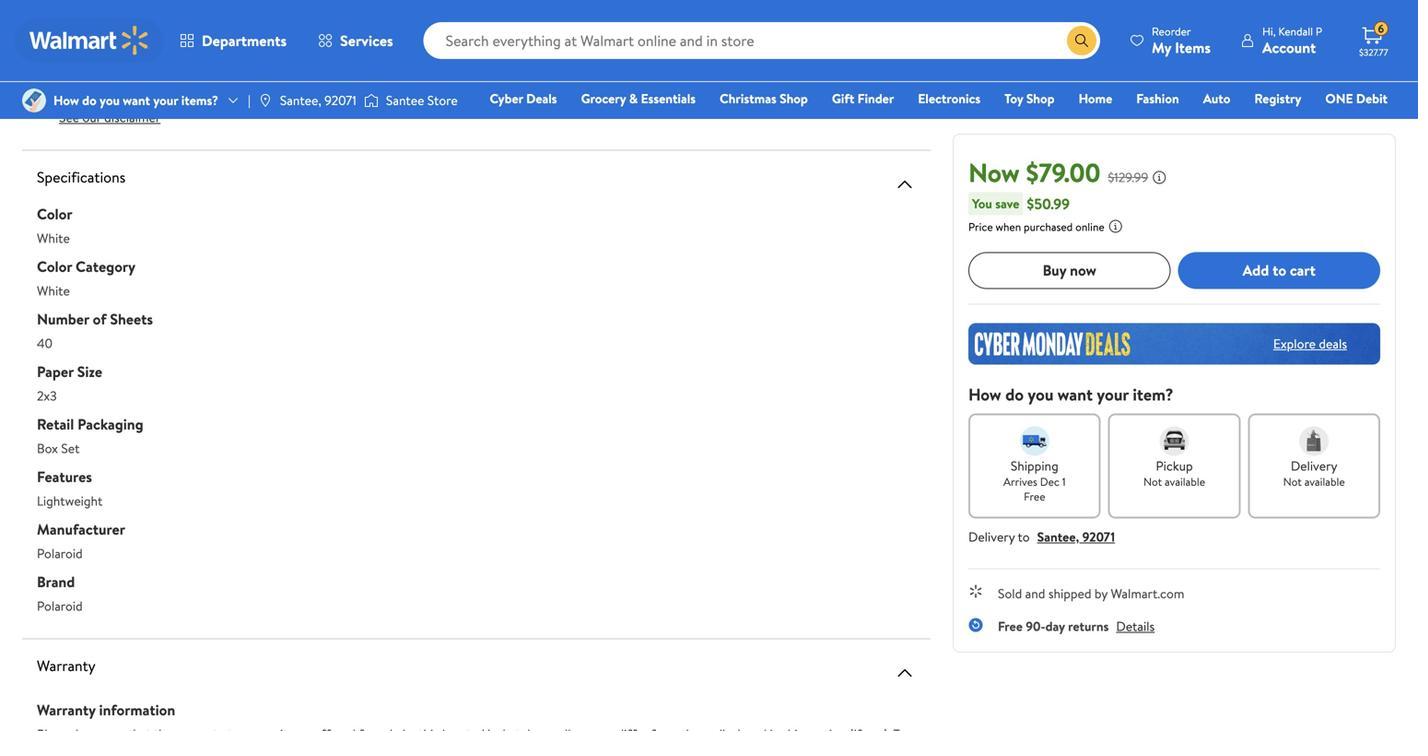 Task type: vqa. For each thing, say whether or not it's contained in the screenshot.
the bottom refill
no



Task type: describe. For each thing, give the bounding box(es) containing it.
mobile
[[410, 41, 448, 59]]

cyber deals link
[[482, 89, 566, 108]]

suppliers
[[433, 89, 482, 107]]

rechargeable
[[59, 25, 135, 43]]

$327.77
[[1360, 46, 1389, 59]]

your for how do you want your items?
[[153, 91, 178, 109]]

want for items?
[[123, 91, 150, 109]]

gift finder
[[832, 89, 895, 107]]

account
[[1263, 37, 1317, 58]]

gift
[[832, 89, 855, 107]]

newer
[[305, 57, 339, 75]]

walmart+ link
[[1325, 114, 1397, 134]]

reorder my items
[[1153, 24, 1211, 58]]

shipped
[[1049, 584, 1092, 602]]

price
[[969, 219, 994, 234]]

santee store
[[386, 91, 458, 109]]

how for how do you want your items?
[[53, 91, 79, 109]]

see our disclaimer button
[[59, 108, 161, 126]]

 image for santee store
[[364, 91, 379, 110]]

2x3
[[37, 387, 57, 405]]

learn more about strikethrough prices image
[[1153, 170, 1167, 185]]

12.2+
[[178, 57, 206, 75]]

save
[[996, 194, 1020, 212]]

pickup
[[1157, 457, 1194, 475]]

Walmart Site-Wide search field
[[424, 22, 1101, 59]]

$79.00
[[1027, 154, 1101, 190]]

paper
[[37, 362, 74, 382]]

items
[[1176, 37, 1211, 58]]

lightweight
[[37, 492, 103, 510]]

sold and shipped by walmart.com
[[999, 584, 1185, 602]]

with left ios
[[127, 57, 151, 75]]

photo
[[316, 8, 349, 26]]

cyber monday deals image
[[969, 323, 1381, 364]]

verified
[[793, 89, 835, 107]]

and right 12.2+
[[209, 57, 230, 75]]

we
[[59, 89, 76, 107]]

1 vertical spatial santee,
[[1038, 528, 1080, 546]]

explore deals link
[[1267, 327, 1355, 360]]

delivery for not
[[1292, 457, 1338, 475]]

and left others
[[485, 89, 505, 107]]

1 charge from the left
[[316, 25, 354, 43]]

x
[[221, 8, 227, 26]]

what
[[593, 89, 620, 107]]

the
[[265, 41, 284, 59]]

hour
[[272, 25, 298, 43]]

santee
[[386, 91, 425, 109]]

0 horizontal spatial free
[[999, 617, 1023, 635]]

specifications image
[[894, 173, 916, 196]]

ios
[[154, 57, 175, 75]]

home
[[1079, 89, 1113, 107]]

stickers
[[483, 25, 525, 43]]

aim
[[80, 89, 100, 107]]

you save $50.99
[[973, 193, 1070, 214]]

1 vertical spatial polaroid
[[37, 545, 83, 563]]

1 color from the top
[[37, 204, 72, 224]]

services button
[[302, 18, 409, 63]]

your for how do you want your item?
[[1097, 383, 1129, 406]]

free 90-day returns details
[[999, 617, 1155, 635]]

by
[[1095, 584, 1108, 602]]

my
[[1153, 37, 1172, 58]]

others
[[509, 89, 545, 107]]

returns
[[1069, 617, 1110, 635]]

shipping
[[1011, 457, 1059, 475]]

number
[[37, 309, 89, 329]]

details button
[[1117, 617, 1155, 635]]

add
[[1243, 260, 1270, 280]]

fashion
[[1137, 89, 1180, 107]]

add to cart
[[1243, 260, 1316, 280]]

want for item?
[[1058, 383, 1094, 406]]

size
[[77, 362, 102, 382]]

gift finder link
[[824, 89, 903, 108]]

box
[[37, 439, 58, 457]]

category
[[76, 256, 136, 277]]

and left we
[[700, 89, 720, 107]]

online
[[1076, 219, 1105, 234]]

manufacturers,
[[345, 89, 430, 107]]

to inside we aim to show you accurate product information. manufacturers, suppliers and others provide what you see here, and we have not verified it. see our disclaimer
[[103, 89, 115, 107]]

provide
[[548, 89, 590, 107]]

dec
[[1041, 474, 1060, 489]]

delivery not available
[[1284, 457, 1346, 489]]

grocery & essentials
[[581, 89, 696, 107]]

2.1"
[[201, 8, 218, 26]]

3.4"sticky
[[230, 8, 284, 26]]

to right the up
[[450, 25, 462, 43]]

christmas
[[720, 89, 777, 107]]

registry
[[1255, 89, 1302, 107]]

comes with 40 sheets of 2.1" x 3.4"sticky back photo paper (10 per cartridge) rechargeable battery takes less than 1 hour to charge and can print up to 20 stickers in a charge get creative with your content using the free polaroid hi-print mobile app compatible with ios 12.2+ and android 7 or newer
[[59, 8, 589, 75]]

per
[[406, 8, 425, 26]]

polaroid inside comes with 40 sheets of 2.1" x 3.4"sticky back photo paper (10 per cartridge) rechargeable battery takes less than 1 hour to charge and can print up to 20 stickers in a charge get creative with your content using the free polaroid hi-print mobile app compatible with ios 12.2+ and android 7 or newer
[[313, 41, 359, 59]]

accurate
[[173, 89, 221, 107]]

debit
[[1357, 89, 1389, 107]]

auto
[[1204, 89, 1231, 107]]

toy shop link
[[997, 89, 1064, 108]]

home link
[[1071, 89, 1121, 108]]

your inside comes with 40 sheets of 2.1" x 3.4"sticky back photo paper (10 per cartridge) rechargeable battery takes less than 1 hour to charge and can print up to 20 stickers in a charge get creative with your content using the free polaroid hi-print mobile app compatible with ios 12.2+ and android 7 or newer
[[158, 41, 183, 59]]

of inside color white color category white number of sheets 40 paper size 2x3 retail packaging box set features lightweight manufacturer polaroid brand polaroid
[[93, 309, 107, 329]]

search icon image
[[1075, 33, 1090, 48]]

to inside button
[[1273, 260, 1287, 280]]

walmart image
[[30, 26, 149, 55]]

hi-
[[362, 41, 380, 59]]

warranty for warranty information
[[37, 700, 96, 720]]

details
[[1117, 617, 1155, 635]]

40 inside color white color category white number of sheets 40 paper size 2x3 retail packaging box set features lightweight manufacturer polaroid brand polaroid
[[37, 334, 53, 352]]

manufacturer
[[37, 519, 125, 540]]

our
[[83, 108, 101, 126]]

electronics link
[[910, 89, 989, 108]]

legal information image
[[1109, 219, 1124, 233]]

with right creative
[[131, 41, 155, 59]]

fashion link
[[1129, 89, 1188, 108]]

not for delivery
[[1284, 474, 1303, 489]]

deals
[[1320, 335, 1348, 353]]

finder
[[858, 89, 895, 107]]

$129.99
[[1109, 168, 1149, 186]]



Task type: locate. For each thing, give the bounding box(es) containing it.
1 vertical spatial free
[[999, 617, 1023, 635]]

santee, 92071
[[280, 91, 357, 109]]

do for how do you want your items?
[[82, 91, 97, 109]]

get
[[59, 41, 80, 59]]

shop
[[780, 89, 808, 107], [1027, 89, 1055, 107]]

polaroid up brand
[[37, 545, 83, 563]]

with
[[101, 8, 125, 26], [131, 41, 155, 59], [127, 57, 151, 75]]

0 vertical spatial do
[[82, 91, 97, 109]]

0 vertical spatial 40
[[128, 8, 144, 26]]

1 vertical spatial do
[[1006, 383, 1024, 406]]

see
[[646, 89, 665, 107]]

1 horizontal spatial not
[[1284, 474, 1303, 489]]

than
[[237, 25, 262, 43]]

1 horizontal spatial 92071
[[1083, 528, 1116, 546]]

not down intent image for delivery
[[1284, 474, 1303, 489]]

color left category in the top of the page
[[37, 256, 72, 277]]

not inside pickup not available
[[1144, 474, 1163, 489]]

0 vertical spatial want
[[123, 91, 150, 109]]

1 horizontal spatial how
[[969, 383, 1002, 406]]

santee, down or
[[280, 91, 322, 109]]

1 horizontal spatial  image
[[258, 93, 273, 108]]

your left item? on the right of the page
[[1097, 383, 1129, 406]]

arrives
[[1004, 474, 1038, 489]]

intent image for shipping image
[[1021, 426, 1050, 456]]

1 horizontal spatial want
[[1058, 383, 1094, 406]]

1 horizontal spatial delivery
[[1292, 457, 1338, 475]]

free
[[1025, 488, 1046, 504], [999, 617, 1023, 635]]

0 horizontal spatial do
[[82, 91, 97, 109]]

registry link
[[1247, 89, 1311, 108]]

color down specifications
[[37, 204, 72, 224]]

not for pickup
[[1144, 474, 1163, 489]]

free inside 'shipping arrives dec 1 free'
[[1025, 488, 1046, 504]]

delivery for to
[[969, 528, 1015, 546]]

up
[[433, 25, 447, 43]]

hi,
[[1263, 24, 1277, 39]]

product
[[224, 89, 269, 107]]

add to cart button
[[1179, 252, 1381, 289]]

1 right dec
[[1063, 474, 1066, 489]]

using
[[233, 41, 262, 59]]

92071 down the newer
[[325, 91, 357, 109]]

1 vertical spatial color
[[37, 256, 72, 277]]

reorder
[[1153, 24, 1192, 39]]

have
[[742, 89, 768, 107]]

 image left we
[[22, 89, 46, 112]]

2 available from the left
[[1305, 474, 1346, 489]]

0 vertical spatial warranty
[[37, 656, 96, 676]]

2 vertical spatial polaroid
[[37, 597, 83, 615]]

services
[[340, 30, 393, 51]]

your
[[158, 41, 183, 59], [153, 91, 178, 109], [1097, 383, 1129, 406]]

 image for how do you want your items?
[[22, 89, 46, 112]]

now
[[1071, 260, 1097, 280]]

1 vertical spatial white
[[37, 282, 70, 300]]

not
[[1144, 474, 1163, 489], [1284, 474, 1303, 489]]

free left 90-
[[999, 617, 1023, 635]]

available
[[1165, 474, 1206, 489], [1305, 474, 1346, 489]]

40 inside comes with 40 sheets of 2.1" x 3.4"sticky back photo paper (10 per cartridge) rechargeable battery takes less than 1 hour to charge and can print up to 20 stickers in a charge get creative with your content using the free polaroid hi-print mobile app compatible with ios 12.2+ and android 7 or newer
[[128, 8, 144, 26]]

Search search field
[[424, 22, 1101, 59]]

6
[[1379, 21, 1385, 37]]

to
[[301, 25, 313, 43], [450, 25, 462, 43], [103, 89, 115, 107], [1273, 260, 1287, 280], [1018, 528, 1030, 546]]

1 vertical spatial how
[[969, 383, 1002, 406]]

shop for christmas shop
[[780, 89, 808, 107]]

0 horizontal spatial want
[[123, 91, 150, 109]]

charge up the newer
[[316, 25, 354, 43]]

0 vertical spatial free
[[1025, 488, 1046, 504]]

shop right toy
[[1027, 89, 1055, 107]]

20
[[465, 25, 480, 43]]

1 vertical spatial delivery
[[969, 528, 1015, 546]]

40 left sheets
[[128, 8, 144, 26]]

2 color from the top
[[37, 256, 72, 277]]

cartridge)
[[428, 8, 483, 26]]

1 vertical spatial want
[[1058, 383, 1094, 406]]

0 vertical spatial 92071
[[325, 91, 357, 109]]

cyber
[[490, 89, 524, 107]]

white down specifications
[[37, 229, 70, 247]]

not down intent image for pickup
[[1144, 474, 1163, 489]]

1 inside 'shipping arrives dec 1 free'
[[1063, 474, 1066, 489]]

your right show
[[153, 91, 178, 109]]

do right we
[[82, 91, 97, 109]]

delivery up sold
[[969, 528, 1015, 546]]

0 horizontal spatial charge
[[316, 25, 354, 43]]

purchased
[[1024, 219, 1073, 234]]

 image
[[22, 89, 46, 112], [364, 91, 379, 110], [258, 93, 273, 108]]

charge right a on the left top
[[551, 25, 589, 43]]

1 horizontal spatial santee,
[[1038, 528, 1080, 546]]

0 vertical spatial of
[[186, 8, 198, 26]]

1 horizontal spatial charge
[[551, 25, 589, 43]]

1 vertical spatial 1
[[1063, 474, 1066, 489]]

warranty for warranty
[[37, 656, 96, 676]]

0 horizontal spatial how
[[53, 91, 79, 109]]

android
[[233, 57, 277, 75]]

one debit walmart+
[[1326, 89, 1389, 133]]

christmas shop
[[720, 89, 808, 107]]

when
[[996, 219, 1022, 234]]

do for how do you want your item?
[[1006, 383, 1024, 406]]

compatible
[[59, 57, 124, 75]]

and left can
[[357, 25, 377, 43]]

1 horizontal spatial available
[[1305, 474, 1346, 489]]

intent image for delivery image
[[1300, 426, 1330, 456]]

0 horizontal spatial  image
[[22, 89, 46, 112]]

0 horizontal spatial shop
[[780, 89, 808, 107]]

available inside pickup not available
[[1165, 474, 1206, 489]]

santee,
[[280, 91, 322, 109], [1038, 528, 1080, 546]]

of left the sheets at the left top of the page
[[93, 309, 107, 329]]

0 horizontal spatial santee,
[[280, 91, 322, 109]]

0 horizontal spatial of
[[93, 309, 107, 329]]

your down sheets
[[158, 41, 183, 59]]

cyber deals
[[490, 89, 557, 107]]

warranty left information on the bottom left of page
[[37, 700, 96, 720]]

intent image for pickup image
[[1160, 426, 1190, 456]]

do
[[82, 91, 97, 109], [1006, 383, 1024, 406]]

shop right have
[[780, 89, 808, 107]]

santee, down dec
[[1038, 528, 1080, 546]]

free down the shipping
[[1025, 488, 1046, 504]]

2 horizontal spatial  image
[[364, 91, 379, 110]]

0 vertical spatial 1
[[265, 25, 269, 43]]

2 charge from the left
[[551, 25, 589, 43]]

in
[[528, 25, 538, 43]]

toy shop
[[1005, 89, 1055, 107]]

$50.99
[[1028, 193, 1070, 214]]

disclaimer
[[104, 108, 161, 126]]

1 vertical spatial your
[[153, 91, 178, 109]]

delivery
[[1292, 457, 1338, 475], [969, 528, 1015, 546]]

0 horizontal spatial 1
[[265, 25, 269, 43]]

retail
[[37, 414, 74, 434]]

not
[[771, 89, 790, 107]]

sheets
[[147, 8, 183, 26]]

of inside comes with 40 sheets of 2.1" x 3.4"sticky back photo paper (10 per cartridge) rechargeable battery takes less than 1 hour to charge and can print up to 20 stickers in a charge get creative with your content using the free polaroid hi-print mobile app compatible with ios 12.2+ and android 7 or newer
[[186, 8, 198, 26]]

1 shop from the left
[[780, 89, 808, 107]]

p
[[1317, 24, 1323, 39]]

shop for toy shop
[[1027, 89, 1055, 107]]

to right aim
[[103, 89, 115, 107]]

1 horizontal spatial shop
[[1027, 89, 1055, 107]]

can
[[381, 25, 400, 43]]

packaging
[[78, 414, 144, 434]]

print
[[380, 41, 407, 59]]

 image left santee
[[364, 91, 379, 110]]

&
[[629, 89, 638, 107]]

0 vertical spatial santee,
[[280, 91, 322, 109]]

free
[[287, 41, 310, 59]]

available inside delivery not available
[[1305, 474, 1346, 489]]

 image right |
[[258, 93, 273, 108]]

0 horizontal spatial 40
[[37, 334, 53, 352]]

day
[[1046, 617, 1066, 635]]

to left cart
[[1273, 260, 1287, 280]]

0 horizontal spatial not
[[1144, 474, 1163, 489]]

available for pickup
[[1165, 474, 1206, 489]]

now $79.00
[[969, 154, 1101, 190]]

of left 2.1"
[[186, 8, 198, 26]]

available for delivery
[[1305, 474, 1346, 489]]

do up intent image for shipping
[[1006, 383, 1024, 406]]

0 vertical spatial delivery
[[1292, 457, 1338, 475]]

0 vertical spatial how
[[53, 91, 79, 109]]

0 horizontal spatial 92071
[[325, 91, 357, 109]]

here,
[[668, 89, 697, 107]]

with up creative
[[101, 8, 125, 26]]

and right sold
[[1026, 584, 1046, 602]]

1 right than
[[265, 25, 269, 43]]

1 horizontal spatial free
[[1025, 488, 1046, 504]]

0 vertical spatial white
[[37, 229, 70, 247]]

hi, kendall p account
[[1263, 24, 1323, 58]]

1 horizontal spatial 40
[[128, 8, 144, 26]]

warranty up warranty information
[[37, 656, 96, 676]]

2 shop from the left
[[1027, 89, 1055, 107]]

a
[[541, 25, 547, 43]]

delivery down intent image for delivery
[[1292, 457, 1338, 475]]

1 vertical spatial 40
[[37, 334, 53, 352]]

polaroid down brand
[[37, 597, 83, 615]]

app
[[451, 41, 471, 59]]

how for how do you want your item?
[[969, 383, 1002, 406]]

0 vertical spatial color
[[37, 204, 72, 224]]

one
[[1326, 89, 1354, 107]]

1 available from the left
[[1165, 474, 1206, 489]]

92071 up by
[[1083, 528, 1116, 546]]

sold
[[999, 584, 1023, 602]]

1 horizontal spatial of
[[186, 8, 198, 26]]

2 not from the left
[[1284, 474, 1303, 489]]

items?
[[181, 91, 219, 109]]

to right hour
[[301, 25, 313, 43]]

0 vertical spatial your
[[158, 41, 183, 59]]

 image for santee, 92071
[[258, 93, 273, 108]]

polaroid down photo
[[313, 41, 359, 59]]

1 not from the left
[[1144, 474, 1163, 489]]

battery
[[138, 25, 179, 43]]

0 vertical spatial polaroid
[[313, 41, 359, 59]]

2 white from the top
[[37, 282, 70, 300]]

1 vertical spatial 92071
[[1083, 528, 1116, 546]]

explore deals
[[1274, 335, 1348, 353]]

white up number
[[37, 282, 70, 300]]

92071
[[325, 91, 357, 109], [1083, 528, 1116, 546]]

buy now
[[1043, 260, 1097, 280]]

0 horizontal spatial delivery
[[969, 528, 1015, 546]]

explore
[[1274, 335, 1317, 353]]

you
[[150, 89, 170, 107], [623, 89, 643, 107], [100, 91, 120, 109], [1028, 383, 1054, 406]]

or
[[290, 57, 302, 75]]

2 vertical spatial your
[[1097, 383, 1129, 406]]

available down intent image for delivery
[[1305, 474, 1346, 489]]

price when purchased online
[[969, 219, 1105, 234]]

available down intent image for pickup
[[1165, 474, 1206, 489]]

want
[[123, 91, 150, 109], [1058, 383, 1094, 406]]

we
[[723, 89, 739, 107]]

how do you want your item?
[[969, 383, 1174, 406]]

1 vertical spatial of
[[93, 309, 107, 329]]

40 up paper
[[37, 334, 53, 352]]

walmart.com
[[1111, 584, 1185, 602]]

information
[[99, 700, 175, 720]]

1 warranty from the top
[[37, 656, 96, 676]]

how
[[53, 91, 79, 109], [969, 383, 1002, 406]]

delivery inside delivery not available
[[1292, 457, 1338, 475]]

1 vertical spatial warranty
[[37, 700, 96, 720]]

comes
[[59, 8, 98, 26]]

1 horizontal spatial 1
[[1063, 474, 1066, 489]]

1 white from the top
[[37, 229, 70, 247]]

1 horizontal spatial do
[[1006, 383, 1024, 406]]

0 horizontal spatial available
[[1165, 474, 1206, 489]]

to left santee, 92071 button
[[1018, 528, 1030, 546]]

(10
[[387, 8, 403, 26]]

delivery to santee, 92071
[[969, 528, 1116, 546]]

1 inside comes with 40 sheets of 2.1" x 3.4"sticky back photo paper (10 per cartridge) rechargeable battery takes less than 1 hour to charge and can print up to 20 stickers in a charge get creative with your content using the free polaroid hi-print mobile app compatible with ios 12.2+ and android 7 or newer
[[265, 25, 269, 43]]

2 warranty from the top
[[37, 700, 96, 720]]

not inside delivery not available
[[1284, 474, 1303, 489]]

warranty image
[[894, 662, 916, 684]]



